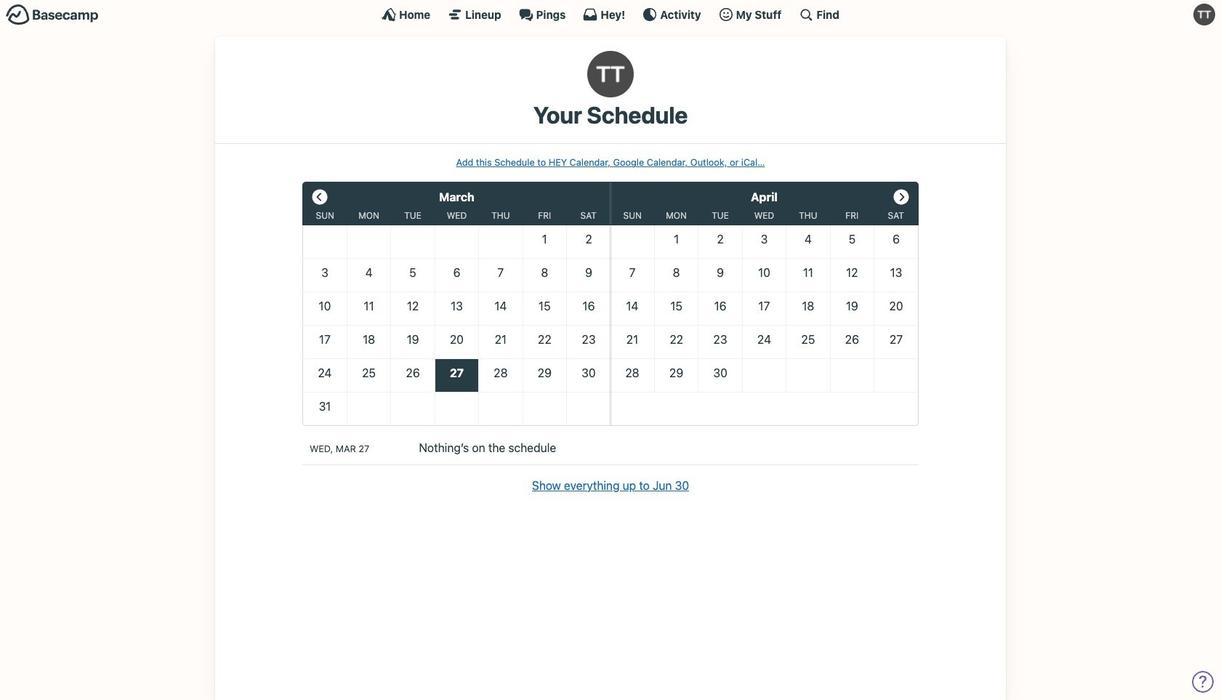 Task type: describe. For each thing, give the bounding box(es) containing it.
0 vertical spatial terry turtle image
[[1194, 4, 1216, 25]]

keyboard shortcut: ⌘ + / image
[[799, 7, 814, 22]]



Task type: locate. For each thing, give the bounding box(es) containing it.
switch accounts image
[[6, 4, 99, 26]]

0 horizontal spatial terry turtle image
[[587, 51, 634, 97]]

terry turtle image
[[1194, 4, 1216, 25], [587, 51, 634, 97]]

1 horizontal spatial terry turtle image
[[1194, 4, 1216, 25]]

main element
[[0, 0, 1221, 28]]

1 vertical spatial terry turtle image
[[587, 51, 634, 97]]



Task type: vqa. For each thing, say whether or not it's contained in the screenshot.
Keyboard shortcut: ⌘ + / image
yes



